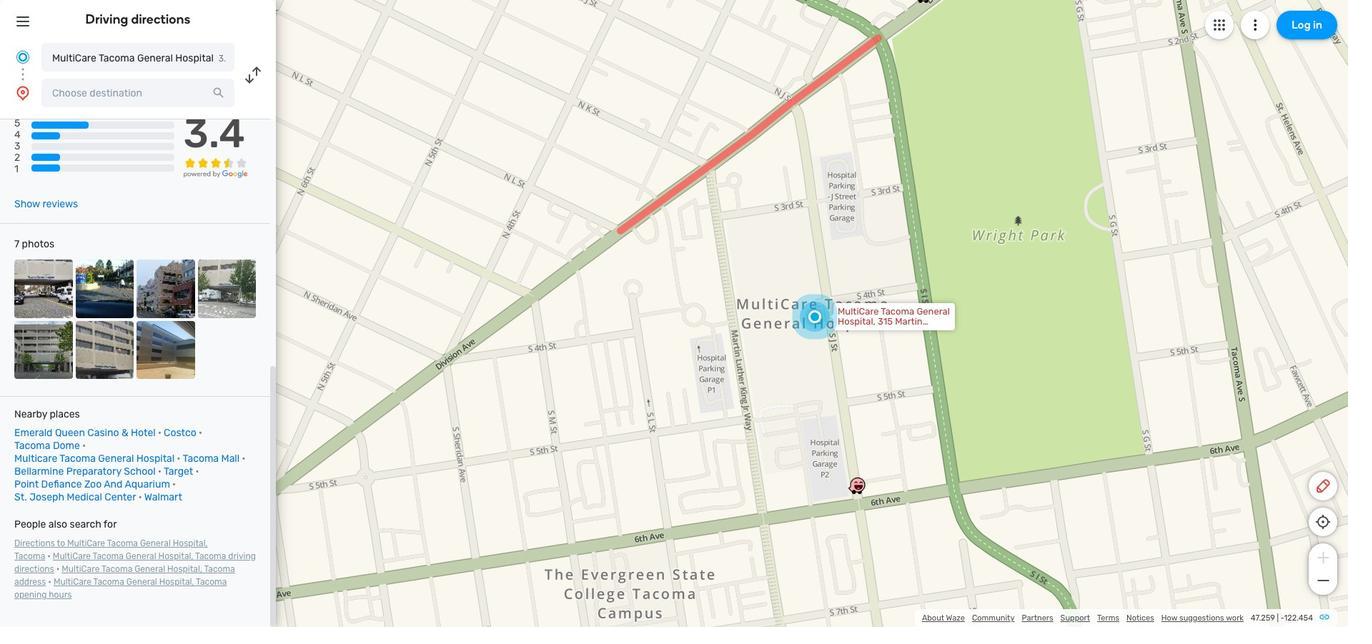 Task type: describe. For each thing, give the bounding box(es) containing it.
costco link
[[164, 427, 197, 439]]

point defiance zoo and aquarium link
[[14, 478, 170, 491]]

multicare for multicare tacoma general hospital, tacoma opening hours
[[54, 577, 92, 587]]

how
[[1162, 614, 1178, 623]]

about waze community partners support terms notices how suggestions work 47.259 | -122.454
[[922, 614, 1314, 623]]

hotel
[[131, 427, 156, 439]]

hours
[[49, 590, 72, 600]]

reviews
[[42, 198, 78, 210]]

queen
[[55, 427, 85, 439]]

122.454
[[1285, 614, 1314, 623]]

suggestions
[[1180, 614, 1225, 623]]

image 3 of multicare tacoma general hospital, tacoma image
[[137, 260, 195, 318]]

st. joseph medical center link
[[14, 491, 136, 503]]

walmart
[[144, 491, 182, 503]]

work
[[1226, 614, 1244, 623]]

multicare tacoma general hospital, tacoma driving directions link
[[14, 551, 256, 574]]

-
[[1281, 614, 1285, 623]]

zoom out image
[[1315, 572, 1332, 589]]

driving
[[85, 11, 128, 27]]

dome
[[53, 440, 80, 452]]

notices
[[1127, 614, 1155, 623]]

st.
[[14, 491, 27, 503]]

4
[[14, 129, 21, 141]]

to
[[57, 538, 65, 549]]

address
[[14, 577, 46, 587]]

multicare tacoma general hospital, tacoma address link
[[14, 564, 235, 587]]

people also search for
[[14, 518, 117, 531]]

multicare inside directions to multicare tacoma general hospital, tacoma
[[67, 538, 105, 549]]

also
[[48, 518, 67, 531]]

image 1 of multicare tacoma general hospital, tacoma image
[[14, 260, 73, 318]]

multicare tacoma general hospital, tacoma opening hours link
[[14, 577, 227, 600]]

places
[[50, 408, 80, 421]]

show
[[14, 198, 40, 210]]

multicare tacoma general hospital, tacoma opening hours
[[14, 577, 227, 600]]

multicare
[[14, 453, 57, 465]]

3.4
[[183, 110, 245, 157]]

casino
[[87, 427, 119, 439]]

zoo
[[84, 478, 102, 491]]

5
[[14, 117, 20, 129]]

driving
[[228, 551, 256, 561]]

photos
[[22, 238, 54, 250]]

hospital inside multicare tacoma general hospital button
[[175, 52, 214, 64]]

image 7 of multicare tacoma general hospital, tacoma image
[[137, 321, 195, 379]]

bellarmine
[[14, 466, 64, 478]]

preparatory
[[66, 466, 121, 478]]

terms
[[1098, 614, 1120, 623]]

for
[[104, 518, 117, 531]]

walmart link
[[144, 491, 182, 503]]

&
[[121, 427, 128, 439]]

directions inside multicare tacoma general hospital, tacoma driving directions
[[14, 564, 54, 574]]

tacoma dome link
[[14, 440, 80, 452]]

people
[[14, 518, 46, 531]]

medical
[[67, 491, 102, 503]]

community link
[[972, 614, 1015, 623]]

aquarium
[[125, 478, 170, 491]]

emerald
[[14, 427, 53, 439]]

target
[[164, 466, 193, 478]]

multicare tacoma general hospital link
[[14, 453, 175, 465]]

point
[[14, 478, 39, 491]]

partners
[[1022, 614, 1054, 623]]

multicare for multicare tacoma general hospital, tacoma driving directions
[[53, 551, 91, 561]]

defiance
[[41, 478, 82, 491]]

general inside costco tacoma dome multicare tacoma general hospital
[[98, 453, 134, 465]]

mall
[[221, 453, 240, 465]]

Choose destination text field
[[41, 79, 235, 107]]

about
[[922, 614, 945, 623]]

general for multicare tacoma general hospital, tacoma address
[[135, 564, 165, 574]]

waze
[[946, 614, 965, 623]]



Task type: vqa. For each thing, say whether or not it's contained in the screenshot.
'How'
yes



Task type: locate. For each thing, give the bounding box(es) containing it.
multicare tacoma general hospital button
[[41, 43, 235, 72]]

0 vertical spatial hospital
[[175, 52, 214, 64]]

multicare inside multicare tacoma general hospital, tacoma driving directions
[[53, 551, 91, 561]]

general inside directions to multicare tacoma general hospital, tacoma
[[140, 538, 171, 549]]

joseph
[[29, 491, 64, 503]]

emerald queen casino & hotel link
[[14, 427, 156, 439]]

general inside multicare tacoma general hospital, tacoma opening hours
[[126, 577, 157, 587]]

multicare for multicare tacoma general hospital, tacoma address
[[62, 564, 100, 574]]

hospital,
[[173, 538, 208, 549], [158, 551, 193, 561], [167, 564, 202, 574], [159, 577, 194, 587]]

search
[[70, 518, 101, 531]]

1 horizontal spatial hospital
[[175, 52, 214, 64]]

how suggestions work link
[[1162, 614, 1244, 623]]

notices link
[[1127, 614, 1155, 623]]

multicare tacoma general hospital, tacoma address
[[14, 564, 235, 587]]

costco tacoma dome multicare tacoma general hospital
[[14, 427, 197, 465]]

general up preparatory
[[98, 453, 134, 465]]

community
[[972, 614, 1015, 623]]

directions to multicare tacoma general hospital, tacoma link
[[14, 538, 208, 561]]

image 6 of multicare tacoma general hospital, tacoma image
[[75, 321, 134, 379]]

general up multicare tacoma general hospital, tacoma opening hours at the left bottom of the page
[[135, 564, 165, 574]]

hospital up choose destination text box
[[175, 52, 214, 64]]

image 5 of multicare tacoma general hospital, tacoma image
[[14, 321, 73, 379]]

pencil image
[[1315, 478, 1332, 495]]

image 2 of multicare tacoma general hospital, tacoma image
[[75, 260, 134, 318]]

multicare tacoma general hospital
[[52, 52, 214, 64]]

hospital, inside multicare tacoma general hospital, tacoma address
[[167, 564, 202, 574]]

0 horizontal spatial hospital
[[136, 453, 175, 465]]

costco
[[164, 427, 197, 439]]

multicare inside multicare tacoma general hospital, tacoma address
[[62, 564, 100, 574]]

general inside multicare tacoma general hospital, tacoma driving directions
[[126, 551, 156, 561]]

target point defiance zoo and aquarium st. joseph medical center
[[14, 466, 193, 503]]

zoom in image
[[1315, 549, 1332, 566]]

general for multicare tacoma general hospital, tacoma driving directions
[[126, 551, 156, 561]]

hospital, inside directions to multicare tacoma general hospital, tacoma
[[173, 538, 208, 549]]

general
[[137, 52, 173, 64], [98, 453, 134, 465], [140, 538, 171, 549], [126, 551, 156, 561], [135, 564, 165, 574], [126, 577, 157, 587]]

1 vertical spatial hospital
[[136, 453, 175, 465]]

general inside button
[[137, 52, 173, 64]]

opening
[[14, 590, 47, 600]]

1
[[14, 163, 19, 176]]

hospital, for multicare tacoma general hospital, tacoma opening hours
[[159, 577, 194, 587]]

0 vertical spatial directions
[[131, 11, 191, 27]]

multicare
[[52, 52, 96, 64], [67, 538, 105, 549], [53, 551, 91, 561], [62, 564, 100, 574], [54, 577, 92, 587]]

hospital, for multicare tacoma general hospital, tacoma address
[[167, 564, 202, 574]]

general inside multicare tacoma general hospital, tacoma address
[[135, 564, 165, 574]]

tacoma
[[99, 52, 135, 64], [14, 440, 50, 452], [60, 453, 96, 465], [183, 453, 219, 465], [107, 538, 138, 549], [14, 551, 45, 561], [93, 551, 124, 561], [195, 551, 226, 561], [102, 564, 132, 574], [204, 564, 235, 574], [93, 577, 124, 587], [196, 577, 227, 587]]

current location image
[[14, 49, 31, 66]]

hospital up school
[[136, 453, 175, 465]]

directions
[[14, 538, 55, 549]]

tacoma inside tacoma mall bellarmine preparatory school
[[183, 453, 219, 465]]

show reviews
[[14, 198, 78, 210]]

multicare inside multicare tacoma general hospital, tacoma opening hours
[[54, 577, 92, 587]]

link image
[[1319, 611, 1331, 623]]

multicare tacoma general hospital, tacoma driving directions
[[14, 551, 256, 574]]

target link
[[164, 466, 193, 478]]

bellarmine preparatory school link
[[14, 466, 156, 478]]

general up choose destination text box
[[137, 52, 173, 64]]

directions up address
[[14, 564, 54, 574]]

multicare for multicare tacoma general hospital
[[52, 52, 96, 64]]

tacoma mall bellarmine preparatory school
[[14, 453, 240, 478]]

multicare inside multicare tacoma general hospital button
[[52, 52, 96, 64]]

47.259
[[1251, 614, 1275, 623]]

7
[[14, 238, 19, 250]]

general for multicare tacoma general hospital
[[137, 52, 173, 64]]

and
[[104, 478, 123, 491]]

hospital, inside multicare tacoma general hospital, tacoma opening hours
[[159, 577, 194, 587]]

5 4 3 2 1
[[14, 117, 21, 176]]

image 4 of multicare tacoma general hospital, tacoma image
[[198, 260, 256, 318]]

hospital inside costco tacoma dome multicare tacoma general hospital
[[136, 453, 175, 465]]

nearby
[[14, 408, 47, 421]]

directions to multicare tacoma general hospital, tacoma
[[14, 538, 208, 561]]

location image
[[14, 84, 31, 102]]

driving directions
[[85, 11, 191, 27]]

2
[[14, 152, 20, 164]]

hospital, for multicare tacoma general hospital, tacoma driving directions
[[158, 551, 193, 561]]

about waze link
[[922, 614, 965, 623]]

directions
[[131, 11, 191, 27], [14, 564, 54, 574]]

hospital, inside multicare tacoma general hospital, tacoma driving directions
[[158, 551, 193, 561]]

school
[[124, 466, 156, 478]]

3
[[14, 140, 20, 153]]

hospital
[[175, 52, 214, 64], [136, 453, 175, 465]]

0 horizontal spatial directions
[[14, 564, 54, 574]]

|
[[1277, 614, 1279, 623]]

general for multicare tacoma general hospital, tacoma opening hours
[[126, 577, 157, 587]]

support
[[1061, 614, 1090, 623]]

tacoma inside button
[[99, 52, 135, 64]]

support link
[[1061, 614, 1090, 623]]

general up multicare tacoma general hospital, tacoma driving directions
[[140, 538, 171, 549]]

1 vertical spatial directions
[[14, 564, 54, 574]]

directions up multicare tacoma general hospital button
[[131, 11, 191, 27]]

emerald queen casino & hotel
[[14, 427, 156, 439]]

partners link
[[1022, 614, 1054, 623]]

general down multicare tacoma general hospital, tacoma driving directions link
[[126, 577, 157, 587]]

general up multicare tacoma general hospital, tacoma address "link"
[[126, 551, 156, 561]]

nearby places
[[14, 408, 80, 421]]

1 horizontal spatial directions
[[131, 11, 191, 27]]

terms link
[[1098, 614, 1120, 623]]

7 photos
[[14, 238, 54, 250]]

center
[[105, 491, 136, 503]]

tacoma mall link
[[183, 453, 240, 465]]



